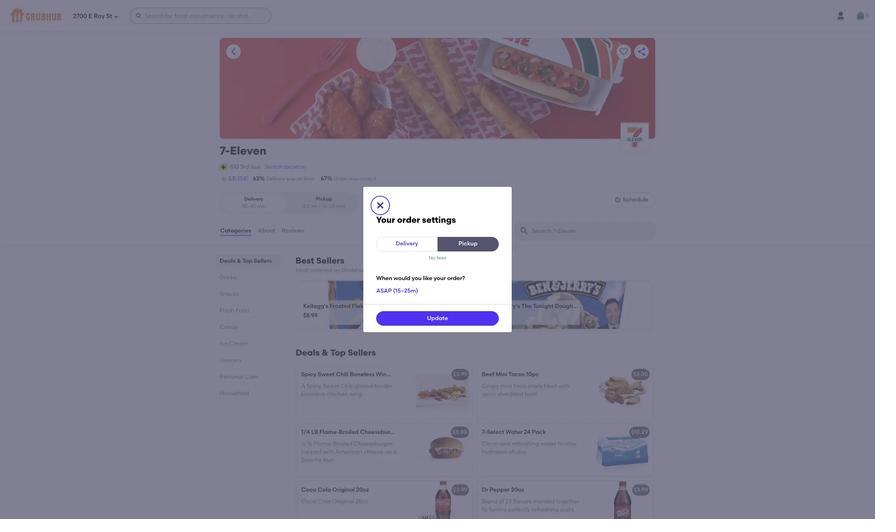 Task type: vqa. For each thing, say whether or not it's contained in the screenshot.
the top the piled
no



Task type: describe. For each thing, give the bounding box(es) containing it.
e
[[89, 12, 92, 20]]

asap
[[377, 288, 392, 294]]

your
[[434, 275, 446, 282]]

$3.00 for crispy mini taco shells filled with spicy shredded beef.
[[634, 371, 649, 378]]

mini
[[496, 371, 508, 378]]

cheeseburger
[[360, 429, 400, 436]]

top inside tab
[[243, 258, 253, 264]]

1 coca cola original 20oz from the top
[[302, 486, 369, 493]]

switch
[[265, 163, 283, 170]]

snacks
[[220, 291, 239, 297]]

location
[[284, 163, 307, 170]]

deals & top sellers tab
[[220, 257, 276, 265]]

beef.
[[525, 391, 539, 398]]

schedule button
[[608, 193, 656, 207]]

boneless
[[302, 391, 326, 398]]

correct
[[359, 176, 377, 182]]

no fees
[[429, 255, 447, 261]]

1 vertical spatial deals
[[296, 348, 320, 358]]

broiled for cheeseburger
[[339, 429, 359, 436]]

a
[[302, 382, 306, 389]]

main navigation navigation
[[0, 0, 876, 31]]

count
[[399, 371, 415, 378]]

crispy mini taco shells filled with spicy shredded beef.
[[482, 382, 570, 398]]

1 coca from the top
[[302, 486, 317, 493]]

water
[[541, 440, 557, 447]]

personal
[[220, 373, 244, 380]]

update button
[[377, 311, 499, 326]]

magnifying glass icon image
[[520, 226, 530, 236]]

lb
[[311, 429, 318, 436]]

brioche
[[302, 457, 322, 463]]

dr pepper 20oz image
[[593, 481, 653, 519]]

beef
[[482, 371, 495, 378]]

form
[[489, 506, 502, 513]]

switch location button
[[264, 163, 307, 172]]

3rd
[[240, 163, 249, 170]]

delivery button
[[377, 237, 438, 251]]

1/4
[[302, 429, 310, 436]]

7-select water 24 pack
[[482, 429, 546, 436]]

mi
[[312, 203, 317, 209]]

switch location
[[265, 163, 307, 170]]

glazed
[[355, 382, 373, 389]]

pickup button
[[438, 237, 499, 251]]

taco
[[514, 382, 527, 389]]

cream
[[230, 340, 249, 347]]

all
[[509, 448, 515, 455]]

24
[[524, 429, 531, 436]]

sellers inside tab
[[254, 258, 272, 264]]

delivery for delivery
[[396, 240, 419, 247]]

save this restaurant button
[[617, 44, 632, 59]]

order
[[397, 215, 420, 225]]

you
[[412, 275, 422, 282]]

1/4 lb flame-broiled cheeseburger image
[[412, 424, 473, 476]]

shells
[[528, 382, 543, 389]]

svg image
[[136, 13, 142, 19]]

schedule
[[623, 196, 649, 203]]

23
[[506, 498, 512, 505]]

delivery was on time
[[267, 176, 314, 182]]

$9.49
[[484, 312, 499, 319]]

$8.99
[[304, 312, 318, 319]]

tacos
[[509, 371, 525, 378]]

reviews button
[[282, 216, 305, 245]]

1 vertical spatial cola
[[318, 498, 331, 505]]

dr pepper 20oz
[[482, 486, 525, 493]]

63
[[253, 175, 260, 182]]

1/4 lb flame-broiled cheeseburger
[[302, 429, 400, 436]]

shredded
[[498, 391, 524, 398]]

810 3rd ave
[[230, 163, 261, 170]]

pefectly
[[509, 506, 531, 513]]

about
[[258, 227, 275, 234]]

most
[[296, 267, 309, 274]]

married
[[533, 498, 555, 505]]

svg image inside the schedule button
[[615, 197, 622, 203]]

7-select water 24 pack image
[[593, 424, 653, 476]]

topped
[[302, 448, 322, 455]]

when
[[377, 275, 393, 282]]

delivery 30–45 min
[[242, 196, 266, 209]]

reviews
[[282, 227, 305, 234]]

a inside blend of 23 flavors married together to form a pefectly refreshing soda.
[[504, 506, 507, 513]]

& inside ben & jerry's the tonight dough... $9.49
[[496, 303, 501, 309]]

2700 e roy st
[[73, 12, 112, 20]]

spicy sweet chili boneless wings 8 count
[[302, 371, 415, 378]]

about button
[[258, 216, 276, 245]]

delivery for delivery was on time
[[267, 176, 285, 182]]

was for 63
[[286, 176, 296, 182]]

subscription pass image
[[220, 164, 228, 170]]

cheeseburger,
[[354, 440, 394, 447]]

0 vertical spatial cola
[[318, 486, 331, 493]]

personal care tab
[[220, 373, 276, 381]]

filled
[[544, 382, 557, 389]]

& inside deals & top sellers tab
[[237, 258, 241, 264]]

select
[[487, 429, 505, 436]]

0 vertical spatial sweet
[[318, 371, 335, 378]]

deals & top sellers inside tab
[[220, 258, 272, 264]]

categories
[[220, 227, 251, 234]]

fees
[[437, 255, 447, 261]]

option group containing delivery 30–45 min
[[220, 193, 358, 213]]

with inside ¼ lb flame-broiled cheeseburger, topped with american cheese on a brioche bun
[[323, 448, 335, 455]]

ave
[[251, 163, 261, 170]]

7- for eleven
[[220, 144, 230, 157]]

$10.29
[[632, 429, 649, 436]]

of
[[499, 498, 505, 505]]

to inside clean and refreshing water to stay hydrated all day.
[[558, 440, 564, 447]]

8
[[395, 371, 398, 378]]

min inside the delivery 30–45 min
[[257, 203, 266, 209]]

2.2
[[303, 203, 310, 209]]

candy
[[220, 324, 238, 331]]

on inside ¼ lb flame-broiled cheeseburger, topped with american cheese on a brioche bun
[[385, 448, 392, 455]]

pickup for pickup 2.2 mi • 15–25 min
[[316, 196, 332, 202]]

chili inside a spicy sweet chili glazed tender boneless chicken wing
[[341, 382, 353, 389]]

candy tab
[[220, 323, 276, 331]]

fresh food
[[220, 307, 250, 314]]

with inside crispy mini taco shells filled with spicy shredded beef.
[[559, 382, 570, 389]]

1 horizontal spatial &
[[322, 348, 329, 358]]

fresh
[[220, 307, 235, 314]]

blend
[[482, 498, 498, 505]]

was for 67
[[349, 176, 358, 182]]

chicken
[[327, 391, 348, 398]]

would
[[394, 275, 411, 282]]

2 coca cola original 20oz from the top
[[302, 498, 368, 505]]

pepper
[[490, 486, 510, 493]]

your
[[377, 215, 395, 225]]

67
[[321, 175, 327, 182]]



Task type: locate. For each thing, give the bounding box(es) containing it.
top up spicy sweet chili boneless wings 8 count
[[331, 348, 346, 358]]

refreshing down married on the right bottom of page
[[532, 506, 559, 513]]

2 horizontal spatial sellers
[[348, 348, 376, 358]]

bun
[[324, 457, 334, 463]]

0 horizontal spatial min
[[257, 203, 266, 209]]

0 vertical spatial to
[[558, 440, 564, 447]]

10pc
[[527, 371, 540, 378]]

on left time
[[297, 176, 303, 182]]

star icon image
[[220, 175, 228, 183]]

0 horizontal spatial was
[[286, 176, 296, 182]]

0 horizontal spatial to
[[482, 506, 488, 513]]

drinks tab
[[220, 273, 276, 282]]

sellers up ordered
[[317, 256, 345, 266]]

1 vertical spatial 7-
[[482, 429, 487, 436]]

personal care
[[220, 373, 259, 380]]

snacks tab
[[220, 290, 276, 298]]

coca cola original 20oz
[[302, 486, 369, 493], [302, 498, 368, 505]]

0 horizontal spatial pickup
[[316, 196, 332, 202]]

to inside blend of 23 flavors married together to form a pefectly refreshing soda.
[[482, 506, 488, 513]]

delivery inside the delivery 30–45 min
[[244, 196, 264, 202]]

food
[[236, 307, 250, 314]]

sellers
[[317, 256, 345, 266], [254, 258, 272, 264], [348, 348, 376, 358]]

0 vertical spatial coca
[[302, 486, 317, 493]]

1 horizontal spatial delivery
[[267, 176, 285, 182]]

soda.
[[561, 506, 576, 513]]

like
[[423, 275, 433, 282]]

svg image inside 3 "button"
[[856, 11, 866, 21]]

beef mini tacos 10pc image
[[593, 366, 653, 418]]

0 horizontal spatial on
[[297, 176, 303, 182]]

0 vertical spatial deals
[[220, 258, 236, 264]]

deals & top sellers
[[220, 258, 272, 264], [296, 348, 376, 358]]

0 horizontal spatial deals & top sellers
[[220, 258, 272, 264]]

refreshing
[[512, 440, 540, 447], [532, 506, 559, 513]]

spicy inside a spicy sweet chili glazed tender boneless chicken wing
[[307, 382, 322, 389]]

0 vertical spatial with
[[559, 382, 570, 389]]

flame- for lb
[[320, 429, 339, 436]]

sellers up boneless
[[348, 348, 376, 358]]

3.5
[[228, 175, 236, 182]]

cola
[[318, 486, 331, 493], [318, 498, 331, 505]]

caret left icon image
[[229, 47, 239, 57]]

2 horizontal spatial &
[[496, 303, 501, 309]]

1 was from the left
[[286, 176, 296, 182]]

0 vertical spatial original
[[333, 486, 355, 493]]

7- for select
[[482, 429, 487, 436]]

0 horizontal spatial &
[[237, 258, 241, 264]]

asap (15–25m) button
[[377, 284, 418, 298]]

spicy up a
[[302, 371, 317, 378]]

0 horizontal spatial sellers
[[254, 258, 272, 264]]

0 horizontal spatial top
[[243, 258, 253, 264]]

1 horizontal spatial pickup
[[459, 240, 478, 247]]

flakes
[[352, 303, 370, 309]]

$3.99 for dr
[[454, 486, 468, 493]]

on right cheese on the bottom of page
[[385, 448, 392, 455]]

eleven
[[230, 144, 267, 157]]

0 vertical spatial top
[[243, 258, 253, 264]]

min right 15–25 on the top left of the page
[[337, 203, 345, 209]]

1 horizontal spatial deals & top sellers
[[296, 348, 376, 358]]

1 vertical spatial chili
[[341, 382, 353, 389]]

13.5oz
[[371, 303, 388, 309]]

0 horizontal spatial delivery
[[244, 196, 264, 202]]

ben & jerry's the tonight dough... $9.49
[[484, 303, 578, 319]]

flame- right the lb
[[320, 429, 339, 436]]

ice
[[220, 340, 228, 347]]

cheese
[[364, 448, 384, 455]]

a
[[393, 448, 397, 455], [504, 506, 507, 513]]

1 vertical spatial a
[[504, 506, 507, 513]]

0 horizontal spatial a
[[393, 448, 397, 455]]

household tab
[[220, 389, 276, 398]]

flame-
[[320, 429, 339, 436], [314, 440, 334, 447]]

7- up the clean
[[482, 429, 487, 436]]

810
[[230, 163, 239, 170]]

ice cream tab
[[220, 339, 276, 348]]

spicy
[[482, 391, 496, 398]]

coca cola original 20oz image
[[412, 481, 473, 519]]

with up the bun
[[323, 448, 335, 455]]

top
[[243, 258, 253, 264], [331, 348, 346, 358]]

broiled
[[339, 429, 359, 436], [334, 440, 353, 447]]

order?
[[448, 275, 465, 282]]

1 horizontal spatial $3.00
[[634, 371, 649, 378]]

$3.99 for beef
[[454, 371, 468, 378]]

kellogg's frosted flakes 13.5oz $8.99
[[304, 303, 388, 319]]

was down location
[[286, 176, 296, 182]]

sweet inside a spicy sweet chili glazed tender boneless chicken wing
[[323, 382, 340, 389]]

with
[[559, 382, 570, 389], [323, 448, 335, 455]]

1 horizontal spatial on
[[334, 267, 341, 274]]

min inside pickup 2.2 mi • 15–25 min
[[337, 203, 345, 209]]

0 vertical spatial delivery
[[267, 176, 285, 182]]

2700
[[73, 12, 87, 20]]

delivery inside button
[[396, 240, 419, 247]]

deals & top sellers up drinks tab
[[220, 258, 272, 264]]

on inside best sellers most ordered on grubhub
[[334, 267, 341, 274]]

1 vertical spatial spicy
[[307, 382, 322, 389]]

2 vertical spatial &
[[322, 348, 329, 358]]

categories button
[[220, 216, 252, 245]]

deals
[[220, 258, 236, 264], [296, 348, 320, 358]]

pickup inside pickup 2.2 mi • 15–25 min
[[316, 196, 332, 202]]

fresh food tab
[[220, 306, 276, 315]]

refreshing up day.
[[512, 440, 540, 447]]

refreshing inside blend of 23 flavors married together to form a pefectly refreshing soda.
[[532, 506, 559, 513]]

0 vertical spatial &
[[237, 258, 241, 264]]

1 horizontal spatial deals
[[296, 348, 320, 358]]

0 vertical spatial $3.00
[[634, 371, 649, 378]]

deals up drinks
[[220, 258, 236, 264]]

sellers inside best sellers most ordered on grubhub
[[317, 256, 345, 266]]

deals up a
[[296, 348, 320, 358]]

to left stay
[[558, 440, 564, 447]]

share icon image
[[637, 47, 647, 57]]

spicy sweet chili boneless wings 8 count image
[[412, 366, 473, 418]]

3
[[866, 12, 869, 19]]

1 vertical spatial refreshing
[[532, 506, 559, 513]]

save this restaurant image
[[620, 47, 629, 57]]

clean and refreshing water to stay hydrated all day.
[[482, 440, 577, 455]]

(34)
[[238, 175, 248, 182]]

time
[[304, 176, 314, 182]]

roy
[[94, 12, 105, 20]]

1 horizontal spatial sellers
[[317, 256, 345, 266]]

coca
[[302, 486, 317, 493], [302, 498, 317, 505]]

best
[[296, 256, 315, 266]]

1 vertical spatial coca cola original 20oz
[[302, 498, 368, 505]]

option group
[[220, 193, 358, 213]]

30–45
[[242, 203, 256, 209]]

7- up subscription pass image
[[220, 144, 230, 157]]

0 vertical spatial on
[[297, 176, 303, 182]]

1 horizontal spatial 7-
[[482, 429, 487, 436]]

spicy up boneless
[[307, 382, 322, 389]]

1 horizontal spatial was
[[349, 176, 358, 182]]

0 vertical spatial refreshing
[[512, 440, 540, 447]]

on right ordered
[[334, 267, 341, 274]]

chili up the wing
[[341, 382, 353, 389]]

0 vertical spatial a
[[393, 448, 397, 455]]

on
[[297, 176, 303, 182], [334, 267, 341, 274], [385, 448, 392, 455]]

deals & top sellers up spicy sweet chili boneless wings 8 count
[[296, 348, 376, 358]]

& up spicy sweet chili boneless wings 8 count
[[322, 348, 329, 358]]

1 horizontal spatial a
[[504, 506, 507, 513]]

1 min from the left
[[257, 203, 266, 209]]

pack
[[532, 429, 546, 436]]

min right 30–45
[[257, 203, 266, 209]]

mini
[[501, 382, 513, 389]]

grocery
[[220, 357, 242, 364]]

0 vertical spatial broiled
[[339, 429, 359, 436]]

top up drinks tab
[[243, 258, 253, 264]]

delivery down switch
[[267, 176, 285, 182]]

svg image
[[856, 11, 866, 21], [114, 14, 119, 19], [615, 197, 622, 203], [376, 200, 385, 210]]

pickup inside button
[[459, 240, 478, 247]]

a right cheese on the bottom of page
[[393, 448, 397, 455]]

2 min from the left
[[337, 203, 345, 209]]

1 vertical spatial top
[[331, 348, 346, 358]]

2 horizontal spatial delivery
[[396, 240, 419, 247]]

7-eleven logo image
[[621, 123, 649, 151]]

st
[[106, 12, 112, 20]]

1 horizontal spatial top
[[331, 348, 346, 358]]

broiled inside ¼ lb flame-broiled cheeseburger, topped with american cheese on a brioche bun
[[334, 440, 353, 447]]

1 vertical spatial sweet
[[323, 382, 340, 389]]

delivery for delivery 30–45 min
[[244, 196, 264, 202]]

1 vertical spatial coca
[[302, 498, 317, 505]]

& right the ben
[[496, 303, 501, 309]]

2 vertical spatial on
[[385, 448, 392, 455]]

1 vertical spatial on
[[334, 267, 341, 274]]

2 coca from the top
[[302, 498, 317, 505]]

delivery up 30–45
[[244, 196, 264, 202]]

1 vertical spatial to
[[482, 506, 488, 513]]

0 vertical spatial chili
[[336, 371, 349, 378]]

wings
[[376, 371, 393, 378]]

deals inside deals & top sellers tab
[[220, 258, 236, 264]]

water
[[506, 429, 523, 436]]

2 horizontal spatial on
[[385, 448, 392, 455]]

0 vertical spatial deals & top sellers
[[220, 258, 272, 264]]

was
[[286, 176, 296, 182], [349, 176, 358, 182]]

1 vertical spatial deals & top sellers
[[296, 348, 376, 358]]

pickup up "•"
[[316, 196, 332, 202]]

& up drinks tab
[[237, 258, 241, 264]]

810 3rd ave button
[[230, 163, 261, 172]]

pickup 2.2 mi • 15–25 min
[[303, 196, 345, 209]]

lb
[[308, 440, 313, 447]]

0 horizontal spatial 7-
[[220, 144, 230, 157]]

american
[[336, 448, 363, 455]]

beef mini tacos 10pc
[[482, 371, 540, 378]]

sweet
[[318, 371, 335, 378], [323, 382, 340, 389]]

grocery tab
[[220, 356, 276, 364]]

0 vertical spatial coca cola original 20oz
[[302, 486, 369, 493]]

3 button
[[856, 8, 869, 23]]

¼ lb flame-broiled cheeseburger, topped with american cheese on a brioche bun
[[302, 440, 397, 463]]

1 horizontal spatial with
[[559, 382, 570, 389]]

broiled for cheeseburger,
[[334, 440, 353, 447]]

a inside ¼ lb flame-broiled cheeseburger, topped with american cheese on a brioche bun
[[393, 448, 397, 455]]

1 vertical spatial delivery
[[244, 196, 264, 202]]

chili
[[336, 371, 349, 378], [341, 382, 353, 389]]

no
[[429, 255, 436, 261]]

0 vertical spatial 7-
[[220, 144, 230, 157]]

1 horizontal spatial min
[[337, 203, 345, 209]]

clean
[[482, 440, 499, 447]]

pickup for pickup
[[459, 240, 478, 247]]

1 vertical spatial pickup
[[459, 240, 478, 247]]

0 horizontal spatial with
[[323, 448, 335, 455]]

ben
[[484, 303, 495, 309]]

to
[[558, 440, 564, 447], [482, 506, 488, 513]]

drinks
[[220, 274, 237, 281]]

tonight
[[533, 303, 554, 309]]

0 vertical spatial flame-
[[320, 429, 339, 436]]

1 vertical spatial flame-
[[314, 440, 334, 447]]

0 horizontal spatial $3.00
[[453, 429, 468, 436]]

dough...
[[555, 303, 578, 309]]

$3.00 for ¼ lb flame-broiled cheeseburger, topped with american cheese on a brioche bun
[[453, 429, 468, 436]]

&
[[237, 258, 241, 264], [496, 303, 501, 309], [322, 348, 329, 358]]

2 vertical spatial delivery
[[396, 240, 419, 247]]

1 vertical spatial &
[[496, 303, 501, 309]]

1 vertical spatial broiled
[[334, 440, 353, 447]]

original
[[333, 486, 355, 493], [332, 498, 354, 505]]

with right the filled
[[559, 382, 570, 389]]

2 was from the left
[[349, 176, 358, 182]]

1 vertical spatial original
[[332, 498, 354, 505]]

sellers up drinks tab
[[254, 258, 272, 264]]

1 vertical spatial with
[[323, 448, 335, 455]]

flame- for lb
[[314, 440, 334, 447]]

0 vertical spatial pickup
[[316, 196, 332, 202]]

delivery down order
[[396, 240, 419, 247]]

kellogg's
[[304, 303, 329, 309]]

refreshing inside clean and refreshing water to stay hydrated all day.
[[512, 440, 540, 447]]

was right order
[[349, 176, 358, 182]]

15–25
[[322, 203, 335, 209]]

1 vertical spatial $3.00
[[453, 429, 468, 436]]

your order settings
[[377, 215, 456, 225]]

0 vertical spatial spicy
[[302, 371, 317, 378]]

hydrated
[[482, 448, 507, 455]]

7-eleven
[[220, 144, 267, 157]]

a down of
[[504, 506, 507, 513]]

$3.00
[[634, 371, 649, 378], [453, 429, 468, 436]]

flame- inside ¼ lb flame-broiled cheeseburger, topped with american cheese on a brioche bun
[[314, 440, 334, 447]]

pickup up order?
[[459, 240, 478, 247]]

to down blend
[[482, 506, 488, 513]]

1 horizontal spatial to
[[558, 440, 564, 447]]

0 horizontal spatial deals
[[220, 258, 236, 264]]

flame- right the 'lb'
[[314, 440, 334, 447]]

chili up a spicy sweet chili glazed tender boneless chicken wing on the bottom of the page
[[336, 371, 349, 378]]



